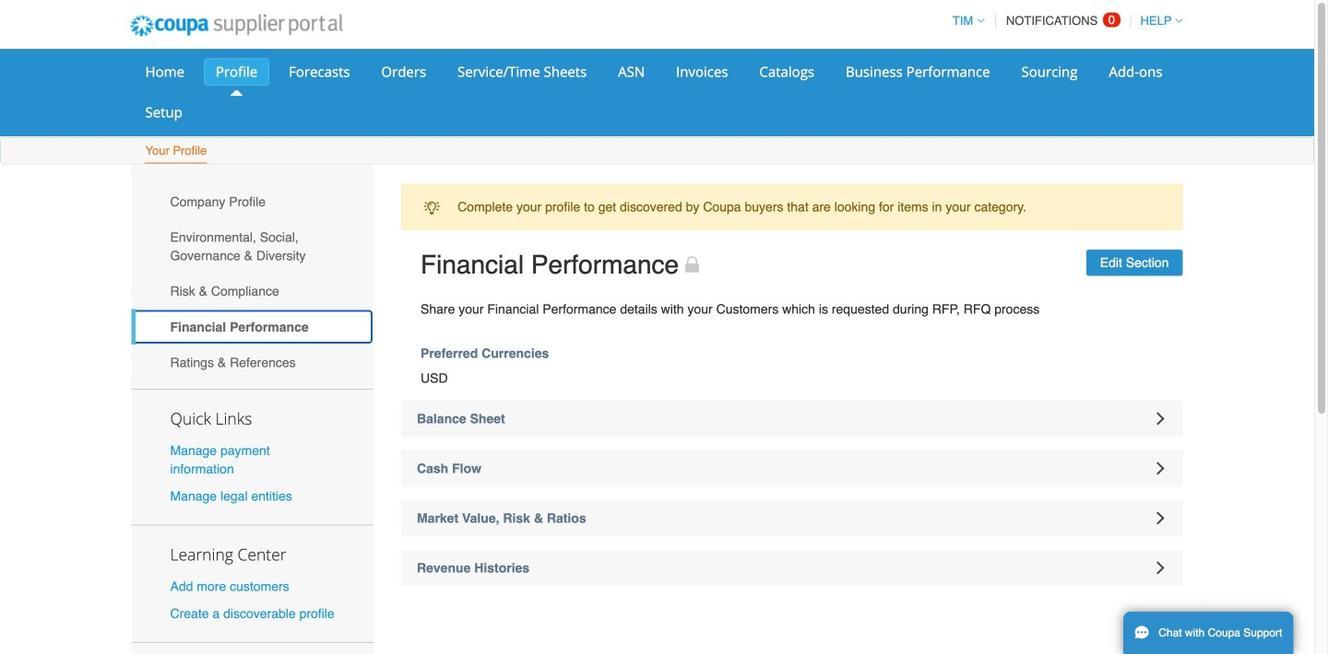 Task type: describe. For each thing, give the bounding box(es) containing it.
1 heading from the top
[[401, 401, 1183, 438]]

4 heading from the top
[[401, 550, 1183, 587]]

2 heading from the top
[[401, 451, 1183, 488]]



Task type: locate. For each thing, give the bounding box(es) containing it.
3 heading from the top
[[401, 500, 1183, 537]]

alert
[[401, 184, 1183, 231]]

heading
[[401, 401, 1183, 438], [401, 451, 1183, 488], [401, 500, 1183, 537], [401, 550, 1183, 587]]

coupa supplier portal image
[[118, 3, 355, 49]]

navigation
[[944, 3, 1183, 39]]



